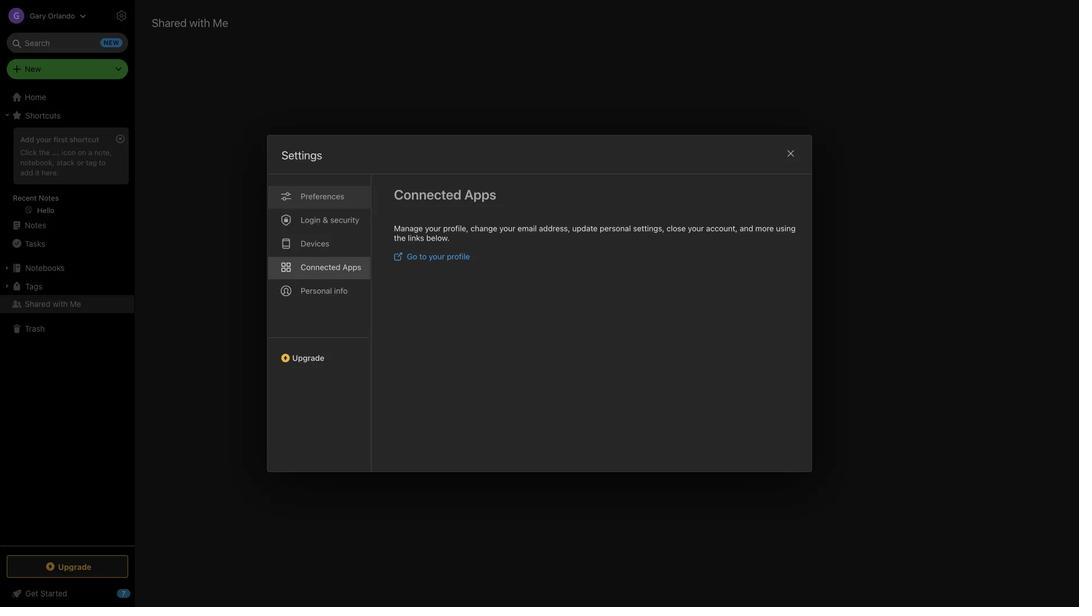 Task type: describe. For each thing, give the bounding box(es) containing it.
update
[[572, 224, 598, 233]]

notes inside group
[[39, 193, 59, 202]]

login & security
[[301, 215, 359, 225]]

change
[[471, 224, 497, 233]]

close
[[667, 224, 686, 233]]

shortcut
[[70, 135, 99, 143]]

profile
[[447, 252, 470, 261]]

preferences
[[301, 192, 344, 201]]

1 vertical spatial notes
[[25, 221, 46, 230]]

me inside 'tree'
[[70, 299, 81, 309]]

0 vertical spatial upgrade
[[292, 353, 325, 363]]

0 vertical spatial apps
[[464, 187, 496, 202]]

or
[[77, 158, 84, 166]]

your left email
[[500, 224, 516, 233]]

tree containing home
[[0, 88, 135, 545]]

the inside group
[[39, 148, 50, 156]]

trash
[[25, 324, 45, 333]]

1 vertical spatial upgrade button
[[7, 555, 128, 578]]

go to your profile button
[[394, 252, 470, 261]]

notebook,
[[20, 158, 54, 166]]

1 horizontal spatial upgrade button
[[268, 337, 371, 367]]

new button
[[7, 59, 128, 79]]

0 horizontal spatial shared
[[25, 299, 50, 309]]

manage your profile, change your email address, update personal settings, close your account, and more using the links below.
[[394, 224, 796, 243]]

tab list containing preferences
[[268, 174, 372, 472]]

home
[[25, 92, 46, 102]]

go to your profile
[[407, 252, 470, 261]]

shared with me element
[[135, 0, 1079, 607]]

...
[[52, 148, 59, 156]]

more
[[756, 224, 774, 233]]

1 vertical spatial upgrade
[[58, 562, 91, 571]]

0 vertical spatial with
[[189, 16, 210, 29]]

add
[[20, 168, 33, 176]]

info
[[334, 286, 348, 295]]

below.
[[426, 233, 450, 243]]

account,
[[706, 224, 738, 233]]

to inside icon on a note, notebook, stack or tag to add it here.
[[99, 158, 106, 166]]

go
[[407, 252, 417, 261]]

0 vertical spatial connected apps
[[394, 187, 496, 202]]

click the ...
[[20, 148, 59, 156]]

apps inside tab list
[[343, 263, 361, 272]]

settings,
[[633, 224, 665, 233]]

personal
[[301, 286, 332, 295]]

shortcuts
[[25, 111, 61, 120]]

1 horizontal spatial to
[[419, 252, 427, 261]]

shortcuts button
[[0, 106, 134, 124]]

add
[[20, 135, 34, 143]]

your up the below.
[[425, 224, 441, 233]]

trash link
[[0, 320, 134, 338]]

expand notebooks image
[[3, 264, 12, 273]]

notes link
[[0, 216, 134, 234]]

&
[[323, 215, 328, 225]]

settings
[[282, 148, 322, 162]]

email
[[518, 224, 537, 233]]

personal info
[[301, 286, 348, 295]]

personal
[[600, 224, 631, 233]]

tag
[[86, 158, 97, 166]]

a
[[88, 148, 92, 156]]

recent
[[13, 193, 37, 202]]

1 horizontal spatial connected
[[394, 187, 462, 202]]

here.
[[42, 168, 59, 176]]



Task type: vqa. For each thing, say whether or not it's contained in the screenshot.
and
yes



Task type: locate. For each thing, give the bounding box(es) containing it.
connected apps up the personal info at top left
[[301, 263, 361, 272]]

connected up manage
[[394, 187, 462, 202]]

0 vertical spatial connected
[[394, 187, 462, 202]]

1 horizontal spatial apps
[[464, 187, 496, 202]]

0 vertical spatial me
[[213, 16, 228, 29]]

first
[[54, 135, 68, 143]]

group
[[0, 124, 134, 221]]

Search text field
[[15, 33, 120, 53]]

0 vertical spatial to
[[99, 158, 106, 166]]

0 horizontal spatial apps
[[343, 263, 361, 272]]

your down the below.
[[429, 252, 445, 261]]

login
[[301, 215, 321, 225]]

shared with me link
[[0, 295, 134, 313]]

notebooks
[[25, 263, 65, 273]]

shared down 'tags'
[[25, 299, 50, 309]]

upgrade
[[292, 353, 325, 363], [58, 562, 91, 571]]

icon on a note, notebook, stack or tag to add it here.
[[20, 148, 112, 176]]

notebooks link
[[0, 259, 134, 277]]

click
[[20, 148, 37, 156]]

1 horizontal spatial the
[[394, 233, 406, 243]]

apps
[[464, 187, 496, 202], [343, 263, 361, 272]]

0 horizontal spatial connected
[[301, 263, 341, 272]]

security
[[330, 215, 359, 225]]

shared
[[152, 16, 187, 29], [25, 299, 50, 309]]

0 horizontal spatial connected apps
[[301, 263, 361, 272]]

shared with me
[[152, 16, 228, 29], [25, 299, 81, 309]]

tags button
[[0, 277, 134, 295]]

tasks button
[[0, 234, 134, 252]]

the down manage
[[394, 233, 406, 243]]

1 vertical spatial connected
[[301, 263, 341, 272]]

1 horizontal spatial shared with me
[[152, 16, 228, 29]]

0 vertical spatial shared
[[152, 16, 187, 29]]

connected apps up profile,
[[394, 187, 496, 202]]

0 horizontal spatial the
[[39, 148, 50, 156]]

0 vertical spatial the
[[39, 148, 50, 156]]

1 vertical spatial apps
[[343, 263, 361, 272]]

notes up the tasks
[[25, 221, 46, 230]]

to
[[99, 158, 106, 166], [419, 252, 427, 261]]

1 horizontal spatial connected apps
[[394, 187, 496, 202]]

1 horizontal spatial with
[[189, 16, 210, 29]]

add your first shortcut
[[20, 135, 99, 143]]

the inside manage your profile, change your email address, update personal settings, close your account, and more using the links below.
[[394, 233, 406, 243]]

expand tags image
[[3, 282, 12, 291]]

1 horizontal spatial upgrade
[[292, 353, 325, 363]]

to down note,
[[99, 158, 106, 166]]

0 horizontal spatial upgrade button
[[7, 555, 128, 578]]

new
[[25, 64, 41, 74]]

0 horizontal spatial with
[[53, 299, 68, 309]]

1 horizontal spatial me
[[213, 16, 228, 29]]

0 horizontal spatial shared with me
[[25, 299, 81, 309]]

1 vertical spatial the
[[394, 233, 406, 243]]

note,
[[94, 148, 112, 156]]

address,
[[539, 224, 570, 233]]

notes
[[39, 193, 59, 202], [25, 221, 46, 230]]

your
[[36, 135, 52, 143], [425, 224, 441, 233], [500, 224, 516, 233], [688, 224, 704, 233], [429, 252, 445, 261]]

None search field
[[15, 33, 120, 53]]

with
[[189, 16, 210, 29], [53, 299, 68, 309]]

icon
[[62, 148, 76, 156]]

connected up the personal info at top left
[[301, 263, 341, 272]]

apps up change
[[464, 187, 496, 202]]

1 vertical spatial connected apps
[[301, 263, 361, 272]]

settings image
[[115, 9, 128, 22]]

tab list
[[268, 174, 372, 472]]

home link
[[0, 88, 135, 106]]

recent notes
[[13, 193, 59, 202]]

and
[[740, 224, 753, 233]]

tags
[[25, 281, 42, 291]]

your right close
[[688, 224, 704, 233]]

1 vertical spatial shared with me
[[25, 299, 81, 309]]

0 vertical spatial notes
[[39, 193, 59, 202]]

1 horizontal spatial shared
[[152, 16, 187, 29]]

manage
[[394, 224, 423, 233]]

the
[[39, 148, 50, 156], [394, 233, 406, 243]]

tasks
[[25, 239, 45, 248]]

to right go
[[419, 252, 427, 261]]

close image
[[784, 147, 798, 160]]

1 vertical spatial me
[[70, 299, 81, 309]]

shared right settings image
[[152, 16, 187, 29]]

0 vertical spatial shared with me
[[152, 16, 228, 29]]

me
[[213, 16, 228, 29], [70, 299, 81, 309]]

1 vertical spatial to
[[419, 252, 427, 261]]

group containing add your first shortcut
[[0, 124, 134, 221]]

0 vertical spatial upgrade button
[[268, 337, 371, 367]]

your up click the ...
[[36, 135, 52, 143]]

the left '...'
[[39, 148, 50, 156]]

shared with me inside 'tree'
[[25, 299, 81, 309]]

it
[[35, 168, 40, 176]]

upgrade button
[[268, 337, 371, 367], [7, 555, 128, 578]]

connected apps
[[394, 187, 496, 202], [301, 263, 361, 272]]

1 vertical spatial shared
[[25, 299, 50, 309]]

apps up the info
[[343, 263, 361, 272]]

your inside group
[[36, 135, 52, 143]]

on
[[78, 148, 86, 156]]

0 horizontal spatial to
[[99, 158, 106, 166]]

connected
[[394, 187, 462, 202], [301, 263, 341, 272]]

profile,
[[443, 224, 469, 233]]

notes right recent
[[39, 193, 59, 202]]

stack
[[56, 158, 75, 166]]

0 horizontal spatial upgrade
[[58, 562, 91, 571]]

0 horizontal spatial me
[[70, 299, 81, 309]]

1 vertical spatial with
[[53, 299, 68, 309]]

links
[[408, 233, 424, 243]]

tree
[[0, 88, 135, 545]]

devices
[[301, 239, 330, 248]]

using
[[776, 224, 796, 233]]



